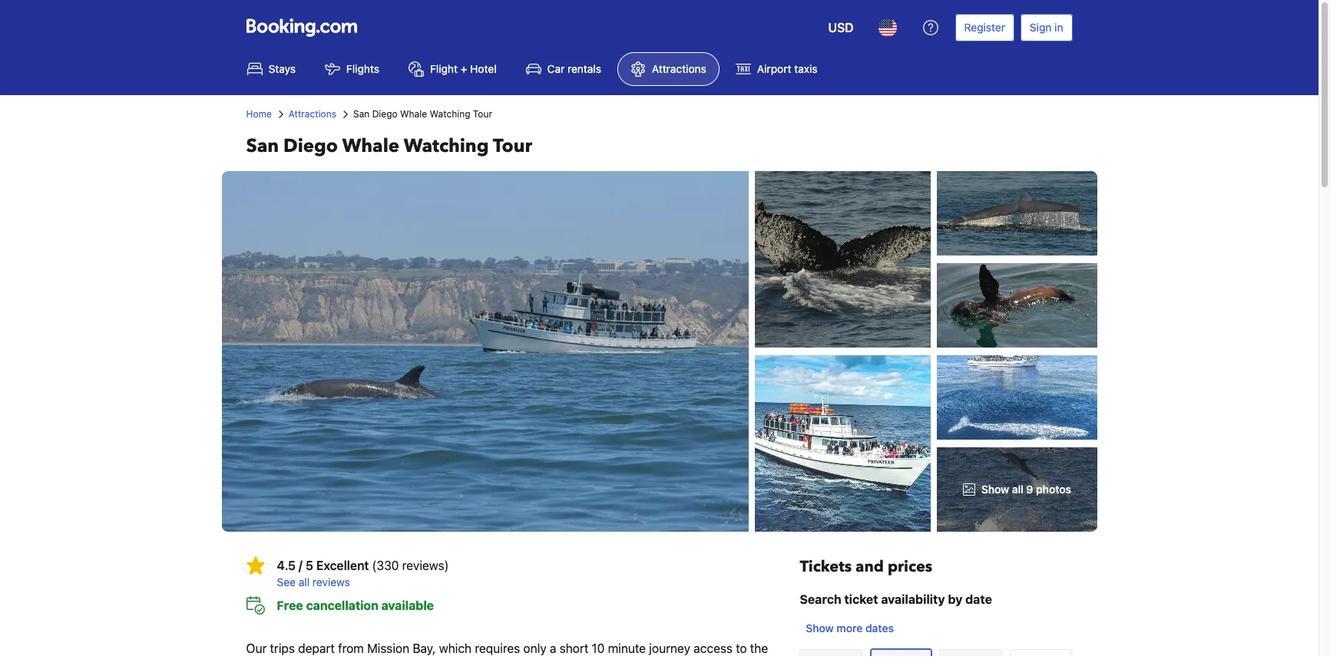 Task type: locate. For each thing, give the bounding box(es) containing it.
ticket
[[844, 593, 878, 607]]

tickets and prices
[[800, 557, 932, 577]]

journey
[[649, 642, 690, 656]]

the
[[750, 642, 768, 656]]

1 horizontal spatial attractions link
[[617, 52, 719, 86]]

only
[[523, 642, 547, 656]]

0 vertical spatial tour
[[473, 108, 492, 120]]

0 vertical spatial san diego whale watching tour
[[353, 108, 492, 120]]

0 vertical spatial all
[[1012, 483, 1023, 496]]

see
[[277, 576, 296, 589]]

whale
[[400, 108, 427, 120], [342, 134, 399, 159]]

a
[[550, 642, 556, 656]]

0 horizontal spatial diego
[[283, 134, 338, 159]]

(330
[[372, 559, 399, 573]]

access
[[694, 642, 732, 656]]

show inside button
[[806, 622, 834, 635]]

show down the search
[[806, 622, 834, 635]]

0 horizontal spatial san
[[246, 134, 279, 159]]

show left the 9
[[981, 483, 1009, 496]]

sign in
[[1030, 21, 1063, 34]]

1 vertical spatial all
[[299, 576, 310, 589]]

by
[[948, 593, 962, 607]]

1 horizontal spatial show
[[981, 483, 1009, 496]]

all
[[1012, 483, 1023, 496], [299, 576, 310, 589]]

excellent
[[316, 559, 369, 573]]

san diego whale watching tour
[[353, 108, 492, 120], [246, 134, 532, 159]]

1 horizontal spatial san
[[353, 108, 370, 120]]

flight + hotel link
[[395, 52, 510, 86]]

to
[[736, 642, 747, 656]]

1 vertical spatial watching
[[404, 134, 489, 159]]

see all reviews button
[[277, 575, 775, 591]]

sign
[[1030, 21, 1052, 34]]

diego
[[372, 108, 397, 120], [283, 134, 338, 159]]

san down the home "link"
[[246, 134, 279, 159]]

flights
[[346, 62, 379, 75]]

0 vertical spatial whale
[[400, 108, 427, 120]]

our trips depart from mission bay, which requires only a short 10 minute journey access to the
[[246, 642, 768, 657]]

flight + hotel
[[430, 62, 497, 75]]

1 vertical spatial diego
[[283, 134, 338, 159]]

1 vertical spatial san diego whale watching tour
[[246, 134, 532, 159]]

0 vertical spatial show
[[981, 483, 1009, 496]]

booking.com image
[[246, 18, 357, 37]]

cancellation
[[306, 599, 378, 613]]

attractions link
[[617, 52, 719, 86], [289, 108, 336, 121]]

1 horizontal spatial tour
[[493, 134, 532, 159]]

more
[[837, 622, 863, 635]]

search ticket availability by date
[[800, 593, 992, 607]]

1 vertical spatial whale
[[342, 134, 399, 159]]

0 vertical spatial diego
[[372, 108, 397, 120]]

availability
[[881, 593, 945, 607]]

stays
[[268, 62, 296, 75]]

airport taxis
[[757, 62, 817, 75]]

1 horizontal spatial all
[[1012, 483, 1023, 496]]

0 vertical spatial watching
[[430, 108, 470, 120]]

show for show all 9 photos
[[981, 483, 1009, 496]]

all down /
[[299, 576, 310, 589]]

0 horizontal spatial show
[[806, 622, 834, 635]]

1 vertical spatial attractions link
[[289, 108, 336, 121]]

1 vertical spatial san
[[246, 134, 279, 159]]

1 vertical spatial attractions
[[289, 108, 336, 120]]

sign in link
[[1020, 14, 1072, 41]]

airport
[[757, 62, 791, 75]]

available
[[381, 599, 434, 613]]

tickets
[[800, 557, 852, 577]]

all left the 9
[[1012, 483, 1023, 496]]

mission
[[367, 642, 409, 656]]

show
[[981, 483, 1009, 496], [806, 622, 834, 635]]

1 horizontal spatial attractions
[[652, 62, 706, 75]]

0 horizontal spatial attractions link
[[289, 108, 336, 121]]

watching
[[430, 108, 470, 120], [404, 134, 489, 159]]

san down flights
[[353, 108, 370, 120]]

0 horizontal spatial all
[[299, 576, 310, 589]]

tour
[[473, 108, 492, 120], [493, 134, 532, 159]]

attractions
[[652, 62, 706, 75], [289, 108, 336, 120]]

1 vertical spatial show
[[806, 622, 834, 635]]

all inside 4.5 / 5 excellent (330 reviews) see all reviews
[[299, 576, 310, 589]]

san
[[353, 108, 370, 120], [246, 134, 279, 159]]



Task type: vqa. For each thing, say whether or not it's contained in the screenshot.
the rightmost TOUR
yes



Task type: describe. For each thing, give the bounding box(es) containing it.
/
[[299, 559, 302, 573]]

photos
[[1036, 483, 1071, 496]]

from
[[338, 642, 364, 656]]

10
[[592, 642, 605, 656]]

search
[[800, 593, 841, 607]]

stays link
[[234, 52, 309, 86]]

hotel
[[470, 62, 497, 75]]

flight
[[430, 62, 458, 75]]

airport taxis link
[[722, 52, 830, 86]]

5
[[305, 559, 313, 573]]

in
[[1054, 21, 1063, 34]]

bay,
[[413, 642, 436, 656]]

dates
[[865, 622, 894, 635]]

trips
[[270, 642, 295, 656]]

our
[[246, 642, 267, 656]]

depart
[[298, 642, 335, 656]]

register
[[964, 21, 1005, 34]]

usd
[[828, 21, 854, 35]]

free
[[277, 599, 303, 613]]

requires
[[475, 642, 520, 656]]

taxis
[[794, 62, 817, 75]]

usd button
[[819, 9, 863, 46]]

reviews
[[312, 576, 350, 589]]

0 vertical spatial attractions link
[[617, 52, 719, 86]]

short
[[559, 642, 588, 656]]

0 vertical spatial san
[[353, 108, 370, 120]]

0 horizontal spatial tour
[[473, 108, 492, 120]]

home
[[246, 108, 272, 120]]

show all 9 photos
[[981, 483, 1071, 496]]

4.5 / 5 excellent (330 reviews) see all reviews
[[277, 559, 449, 589]]

free cancellation available
[[277, 599, 434, 613]]

0 vertical spatial attractions
[[652, 62, 706, 75]]

and
[[856, 557, 884, 577]]

car rentals
[[547, 62, 601, 75]]

prices
[[888, 557, 932, 577]]

show more dates button
[[800, 615, 900, 643]]

+
[[461, 62, 467, 75]]

reviews)
[[402, 559, 449, 573]]

register link
[[955, 14, 1014, 41]]

show more dates
[[806, 622, 894, 635]]

car
[[547, 62, 565, 75]]

car rentals link
[[513, 52, 614, 86]]

1 horizontal spatial diego
[[372, 108, 397, 120]]

which
[[439, 642, 472, 656]]

0 horizontal spatial attractions
[[289, 108, 336, 120]]

4.5
[[277, 559, 296, 573]]

flights link
[[312, 52, 392, 86]]

home link
[[246, 108, 272, 121]]

show for show more dates
[[806, 622, 834, 635]]

9
[[1026, 483, 1033, 496]]

1 vertical spatial tour
[[493, 134, 532, 159]]

rentals
[[567, 62, 601, 75]]

date
[[965, 593, 992, 607]]

minute
[[608, 642, 646, 656]]



